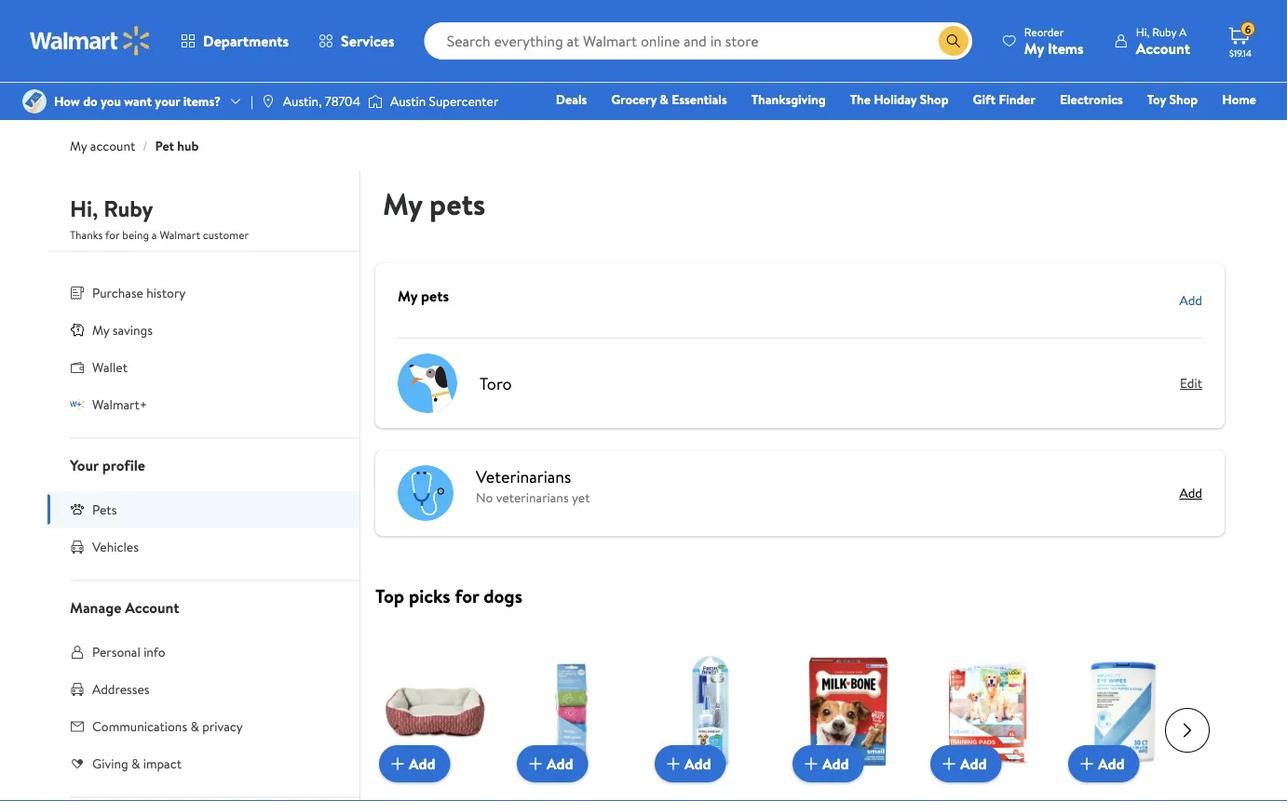 Task type: locate. For each thing, give the bounding box(es) containing it.
Walmart Site-Wide search field
[[424, 22, 972, 60]]

0 vertical spatial hi,
[[1136, 24, 1150, 40]]

gift
[[973, 90, 996, 109]]

want
[[124, 92, 152, 110]]

austin, 78704
[[283, 92, 360, 110]]

1 vertical spatial hi,
[[70, 193, 98, 224]]

my inside reorder my items
[[1024, 38, 1044, 58]]

walmart+ down the wallet
[[92, 395, 147, 414]]

1 horizontal spatial  image
[[261, 94, 276, 109]]

shop right toy in the top right of the page
[[1169, 90, 1198, 109]]

2 add to cart image from the left
[[662, 753, 685, 776]]

1 vertical spatial icon image
[[70, 397, 85, 412]]

add button for first product group
[[379, 746, 450, 783]]

add button
[[1180, 286, 1202, 316], [1180, 484, 1202, 502], [379, 746, 450, 783], [517, 746, 588, 783], [655, 746, 726, 783], [793, 746, 864, 783], [930, 746, 1002, 783], [1068, 746, 1140, 783]]

gift finder
[[973, 90, 1036, 109]]

1 horizontal spatial ruby
[[1152, 24, 1177, 40]]

 image right 78704
[[368, 92, 383, 111]]

add button for 2nd product group from the right
[[930, 746, 1002, 783]]

personal
[[92, 643, 140, 661]]

2 vertical spatial icon image
[[70, 502, 85, 517]]

& right giving
[[131, 755, 140, 773]]

2 horizontal spatial add to cart image
[[1076, 753, 1098, 776]]

add to cart image for vibrant life training pads, xl, 26 in x 30 in, 30 count image
[[938, 753, 960, 776]]

0 vertical spatial pets
[[429, 183, 485, 224]]

add for vibrant life training pads, xl, 26 in x 30 in, 30 count image
[[960, 754, 987, 775]]

2 vertical spatial &
[[131, 755, 140, 773]]

1 add to cart image from the left
[[524, 753, 547, 776]]

purchase
[[92, 284, 143, 302]]

next slide for petcarousel list image
[[1165, 709, 1210, 753]]

purchase history link
[[48, 274, 360, 312]]

icon image for pets
[[70, 502, 85, 517]]

Search search field
[[424, 22, 972, 60]]

2 horizontal spatial  image
[[368, 92, 383, 111]]

0 horizontal spatial shop
[[920, 90, 949, 109]]

add for vibrant life 120ct fashion bags image
[[547, 754, 573, 775]]

1 horizontal spatial walmart+ link
[[1193, 115, 1265, 136]]

1 product group from the left
[[379, 619, 491, 802]]

hi, inside hi, ruby thanks for being a walmart customer
[[70, 193, 98, 224]]

austin supercenter
[[390, 92, 499, 110]]

vet photo image
[[398, 466, 454, 522]]

0 vertical spatial for
[[105, 227, 120, 243]]

1 vertical spatial walmart+
[[92, 395, 147, 414]]

no
[[476, 489, 493, 507]]

2 icon image from the top
[[70, 397, 85, 412]]

1 horizontal spatial &
[[190, 718, 199, 736]]

0 vertical spatial icon image
[[70, 323, 85, 337]]

 image for how do you want your items?
[[22, 89, 47, 114]]

2 shop from the left
[[1169, 90, 1198, 109]]

& inside 'link'
[[131, 755, 140, 773]]

0 vertical spatial &
[[660, 90, 669, 109]]

 image right the |
[[261, 94, 276, 109]]

hi,
[[1136, 24, 1150, 40], [70, 193, 98, 224]]

your
[[155, 92, 180, 110]]

add button for second product group from left
[[517, 746, 588, 783]]

personal info
[[92, 643, 166, 661]]

add to cart image
[[387, 753, 409, 776], [662, 753, 685, 776], [800, 753, 822, 776]]

milk-bone original dog biscuits, small crunchy dog treats, 24 oz. image
[[793, 657, 904, 768]]

1 vertical spatial for
[[455, 584, 479, 610]]

1 vertical spatial walmart+ link
[[48, 386, 360, 423]]

hi, up thanks on the left of page
[[70, 193, 98, 224]]

0 horizontal spatial add to cart image
[[387, 753, 409, 776]]

do
[[83, 92, 98, 110]]

thanksgiving link
[[743, 89, 834, 109]]

0 horizontal spatial for
[[105, 227, 120, 243]]

0 horizontal spatial  image
[[22, 89, 47, 114]]

austin
[[390, 92, 426, 110]]

1 horizontal spatial hi,
[[1136, 24, 1150, 40]]

3 add to cart image from the left
[[1076, 753, 1098, 776]]

gift finder link
[[965, 89, 1044, 109]]

supercenter
[[429, 92, 499, 110]]

pet hub link
[[155, 137, 199, 155]]

1 horizontal spatial shop
[[1169, 90, 1198, 109]]

icon image inside my savings link
[[70, 323, 85, 337]]

communications
[[92, 718, 187, 736]]

1 vertical spatial ruby
[[104, 193, 153, 224]]

walmart+ link down my savings link
[[48, 386, 360, 423]]

78704
[[325, 92, 360, 110]]

ruby
[[1152, 24, 1177, 40], [104, 193, 153, 224]]

walmart+ down home
[[1201, 116, 1256, 135]]

add button for 6th product group from the left
[[1068, 746, 1140, 783]]

one
[[1114, 116, 1142, 135]]

0 vertical spatial walmart+
[[1201, 116, 1256, 135]]

icon image
[[70, 323, 85, 337], [70, 397, 85, 412], [70, 502, 85, 517]]

for left 'being'
[[105, 227, 120, 243]]

ruby up 'being'
[[104, 193, 153, 224]]

hi, for thanks for being a walmart customer
[[70, 193, 98, 224]]

5 product group from the left
[[930, 619, 1042, 802]]

product group
[[379, 619, 491, 802], [517, 619, 629, 802], [655, 619, 767, 802], [793, 619, 904, 802], [930, 619, 1042, 802], [1068, 619, 1180, 802]]

austin,
[[283, 92, 322, 110]]

veterinarians
[[496, 489, 569, 507]]

account
[[1136, 38, 1190, 58], [125, 597, 179, 618]]

holiday
[[874, 90, 917, 109]]

shop
[[920, 90, 949, 109], [1169, 90, 1198, 109]]

6 product group from the left
[[1068, 619, 1180, 802]]

1 horizontal spatial walmart+
[[1201, 116, 1256, 135]]

1 icon image from the top
[[70, 323, 85, 337]]

hi, left a
[[1136, 24, 1150, 40]]

0 horizontal spatial &
[[131, 755, 140, 773]]

3 product group from the left
[[655, 619, 767, 802]]

ruby inside hi, ruby a account
[[1152, 24, 1177, 40]]

walmart+
[[1201, 116, 1256, 135], [92, 395, 147, 414]]

walmart+ link down home
[[1193, 115, 1265, 136]]

& left privacy
[[190, 718, 199, 736]]

grocery & essentials
[[611, 90, 727, 109]]

0 horizontal spatial add to cart image
[[524, 753, 547, 776]]

icon image inside walmart+ link
[[70, 397, 85, 412]]

shop right holiday
[[920, 90, 949, 109]]

veterinarians no veterinarians yet
[[476, 466, 590, 507]]

hub
[[177, 137, 199, 155]]

add to cart image for "vibrant life eye wipes for cats & dogs, 30 count" image
[[1076, 753, 1098, 776]]

1 horizontal spatial add to cart image
[[662, 753, 685, 776]]

2 horizontal spatial &
[[660, 90, 669, 109]]

0 horizontal spatial walmart+
[[92, 395, 147, 414]]

fashion
[[975, 116, 1018, 135]]

1 vertical spatial &
[[190, 718, 199, 736]]

icon image up your
[[70, 397, 85, 412]]

my
[[1024, 38, 1044, 58], [70, 137, 87, 155], [383, 183, 422, 224], [398, 286, 417, 306], [92, 321, 109, 339]]

top picks for dogs
[[375, 584, 522, 610]]

2 horizontal spatial add to cart image
[[800, 753, 822, 776]]

1 horizontal spatial account
[[1136, 38, 1190, 58]]

add for "vibrant life eye wipes for cats & dogs, 30 count" image
[[1098, 754, 1125, 775]]

0 horizontal spatial hi,
[[70, 193, 98, 224]]

account up toy in the top right of the page
[[1136, 38, 1190, 58]]

 image left how
[[22, 89, 47, 114]]

 image
[[22, 89, 47, 114], [368, 92, 383, 111], [261, 94, 276, 109]]

the holiday shop
[[850, 90, 949, 109]]

icon image left my savings
[[70, 323, 85, 337]]

2 add to cart image from the left
[[938, 753, 960, 776]]

how do you want your items?
[[54, 92, 221, 110]]

3 icon image from the top
[[70, 502, 85, 517]]

0 vertical spatial account
[[1136, 38, 1190, 58]]

& right grocery
[[660, 90, 669, 109]]

search icon image
[[946, 34, 961, 48]]

0 vertical spatial ruby
[[1152, 24, 1177, 40]]

your profile
[[70, 455, 145, 475]]

grocery & essentials link
[[603, 89, 736, 109]]

icon image left pets
[[70, 502, 85, 517]]

for left dogs
[[455, 584, 479, 610]]

add to cart image for milk-bone original dog biscuits, small crunchy dog treats, 24 oz. image
[[800, 753, 822, 776]]

manage
[[70, 597, 121, 618]]

ruby for for
[[104, 193, 153, 224]]

0 horizontal spatial ruby
[[104, 193, 153, 224]]

4 product group from the left
[[793, 619, 904, 802]]

0 horizontal spatial walmart+ link
[[48, 386, 360, 423]]

2 product group from the left
[[517, 619, 629, 802]]

being
[[122, 227, 149, 243]]

/
[[143, 137, 148, 155]]

a
[[1179, 24, 1187, 40]]

add to cart image for vibrant life 120ct fashion bags image
[[524, 753, 547, 776]]

icon image inside pets link
[[70, 502, 85, 517]]

pets link
[[48, 491, 360, 529]]

0 horizontal spatial account
[[125, 597, 179, 618]]

edit button
[[1180, 369, 1202, 399]]

account up info
[[125, 597, 179, 618]]

hi, inside hi, ruby a account
[[1136, 24, 1150, 40]]

ruby left a
[[1152, 24, 1177, 40]]

history
[[146, 284, 186, 302]]

1 horizontal spatial add to cart image
[[938, 753, 960, 776]]

you
[[101, 92, 121, 110]]

add to cart image
[[524, 753, 547, 776], [938, 753, 960, 776], [1076, 753, 1098, 776]]

ruby inside hi, ruby thanks for being a walmart customer
[[104, 193, 153, 224]]

impact
[[143, 755, 182, 773]]

my savings
[[92, 321, 153, 339]]

for inside hi, ruby thanks for being a walmart customer
[[105, 227, 120, 243]]

3 add to cart image from the left
[[800, 753, 822, 776]]

&
[[660, 90, 669, 109], [190, 718, 199, 736], [131, 755, 140, 773]]

walmart+ link
[[1193, 115, 1265, 136], [48, 386, 360, 423]]

add
[[1180, 291, 1202, 310], [1180, 484, 1202, 502], [409, 754, 435, 775], [547, 754, 573, 775], [685, 754, 711, 775], [822, 754, 849, 775], [960, 754, 987, 775], [1098, 754, 1125, 775]]

add button for third product group
[[655, 746, 726, 783]]

1 vertical spatial account
[[125, 597, 179, 618]]

1 add to cart image from the left
[[387, 753, 409, 776]]



Task type: describe. For each thing, give the bounding box(es) containing it.
edit
[[1180, 374, 1202, 393]]

essentials
[[672, 90, 727, 109]]

dogs
[[484, 584, 522, 610]]

ruby for account
[[1152, 24, 1177, 40]]

thanksgiving
[[751, 90, 826, 109]]

add for naturel promise fresh dental tooth brushing kit for dogs, 2 oz gel and toothbrush image
[[685, 754, 711, 775]]

departments
[[203, 31, 289, 51]]

pet
[[155, 137, 174, 155]]

wallet
[[92, 358, 128, 376]]

registry
[[1042, 116, 1089, 135]]

hi, ruby a account
[[1136, 24, 1190, 58]]

hi, ruby thanks for being a walmart customer
[[70, 193, 249, 243]]

debit
[[1145, 116, 1177, 135]]

toy
[[1147, 90, 1166, 109]]

items
[[1048, 38, 1084, 58]]

add to cart image for naturel promise fresh dental tooth brushing kit for dogs, 2 oz gel and toothbrush image
[[662, 753, 685, 776]]

giving & impact link
[[48, 746, 360, 783]]

home link
[[1214, 89, 1265, 109]]

fashion link
[[966, 115, 1026, 136]]

yet
[[572, 489, 590, 507]]

& for communications
[[190, 718, 199, 736]]

& for giving
[[131, 755, 140, 773]]

0 vertical spatial my pets
[[383, 183, 485, 224]]

toy shop
[[1147, 90, 1198, 109]]

$19.14
[[1229, 47, 1252, 59]]

hi, for account
[[1136, 24, 1150, 40]]

vehicles link
[[48, 529, 360, 566]]

personal info link
[[48, 634, 360, 671]]

1 horizontal spatial for
[[455, 584, 479, 610]]

manage account
[[70, 597, 179, 618]]

toro
[[480, 372, 512, 395]]

walmart
[[160, 227, 200, 243]]

add for milk-bone original dog biscuits, small crunchy dog treats, 24 oz. image
[[822, 754, 849, 775]]

deals link
[[547, 89, 595, 109]]

& for grocery
[[660, 90, 669, 109]]

vehicles
[[92, 538, 139, 556]]

giving
[[92, 755, 128, 773]]

 image for austin, 78704
[[261, 94, 276, 109]]

vibrant life training pads, xl, 26 in x 30 in, 30 count image
[[930, 657, 1042, 768]]

home
[[1222, 90, 1256, 109]]

icon image for walmart+
[[70, 397, 85, 412]]

deals
[[556, 90, 587, 109]]

account
[[90, 137, 135, 155]]

walmart image
[[30, 26, 151, 56]]

my savings link
[[48, 312, 360, 349]]

purchase history
[[92, 284, 186, 302]]

my account link
[[70, 137, 135, 155]]

reorder
[[1024, 24, 1064, 40]]

6
[[1245, 21, 1251, 37]]

services button
[[304, 19, 409, 63]]

top
[[375, 584, 404, 610]]

customer
[[203, 227, 249, 243]]

1 shop from the left
[[920, 90, 949, 109]]

icon image for my savings
[[70, 323, 85, 337]]

services
[[341, 31, 395, 51]]

thanks
[[70, 227, 103, 243]]

1 vertical spatial my pets
[[398, 286, 449, 306]]

addresses
[[92, 680, 149, 699]]

vibrant life small cuddler durry dog bed, rust image
[[379, 657, 491, 768]]

naturel promise fresh dental tooth brushing kit for dogs, 2 oz gel and toothbrush image
[[655, 657, 767, 768]]

veterinarians
[[476, 466, 571, 489]]

privacy
[[202, 718, 243, 736]]

info
[[144, 643, 166, 661]]

the
[[850, 90, 871, 109]]

toy shop link
[[1139, 89, 1206, 109]]

items?
[[183, 92, 221, 110]]

add to cart image for "vibrant life small cuddler durry dog bed, rust" "image"
[[387, 753, 409, 776]]

reorder my items
[[1024, 24, 1084, 58]]

0 vertical spatial walmart+ link
[[1193, 115, 1265, 136]]

one debit link
[[1105, 115, 1185, 136]]

a
[[152, 227, 157, 243]]

picks
[[409, 584, 450, 610]]

|
[[251, 92, 253, 110]]

the holiday shop link
[[842, 89, 957, 109]]

home fashion
[[975, 90, 1256, 135]]

1 vertical spatial pets
[[421, 286, 449, 306]]

finder
[[999, 90, 1036, 109]]

electronics link
[[1051, 89, 1132, 109]]

communications & privacy
[[92, 718, 243, 736]]

add button for third product group from right
[[793, 746, 864, 783]]

savings
[[113, 321, 153, 339]]

pets
[[92, 501, 117, 519]]

profile
[[102, 455, 145, 475]]

one debit
[[1114, 116, 1177, 135]]

 image for austin supercenter
[[368, 92, 383, 111]]

communications & privacy link
[[48, 708, 360, 746]]

vibrant life 120ct fashion bags image
[[517, 657, 629, 768]]

add for "vibrant life small cuddler durry dog bed, rust" "image"
[[409, 754, 435, 775]]

addresses link
[[48, 671, 360, 708]]

your
[[70, 455, 99, 475]]

registry link
[[1034, 115, 1098, 136]]

my account / pet hub
[[70, 137, 199, 155]]

grocery
[[611, 90, 657, 109]]

wallet link
[[48, 349, 360, 386]]

giving & impact
[[92, 755, 182, 773]]

electronics
[[1060, 90, 1123, 109]]

vibrant life eye wipes for cats & dogs, 30 count image
[[1068, 657, 1180, 768]]

hi, ruby link
[[70, 193, 153, 232]]



Task type: vqa. For each thing, say whether or not it's contained in the screenshot.
Communications & privacy
yes



